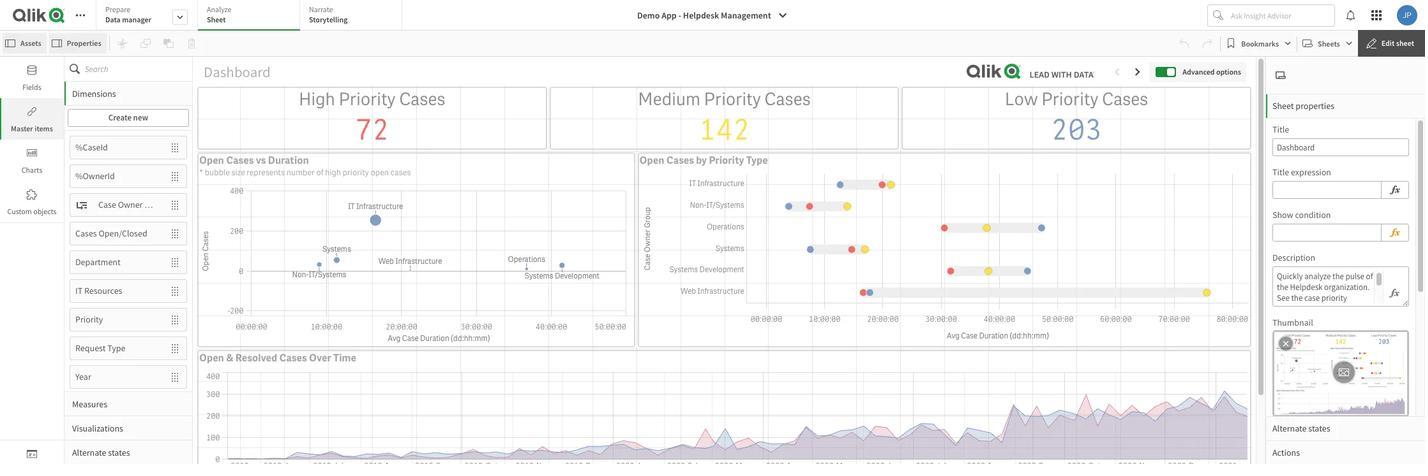 Task type: describe. For each thing, give the bounding box(es) containing it.
sheets button
[[1300, 33, 1356, 54]]

master items button
[[0, 98, 64, 140]]

measures
[[72, 399, 107, 410]]

link image
[[27, 107, 37, 117]]

custom
[[7, 207, 32, 217]]

application containing 72
[[0, 0, 1426, 465]]

owner
[[118, 199, 143, 211]]

fields
[[22, 82, 41, 92]]

open cases by priority type
[[640, 154, 768, 167]]

duration
[[268, 154, 309, 167]]

move image for %ownerid
[[164, 166, 186, 187]]

properties button
[[49, 33, 106, 54]]

demo app - helpdesk management
[[637, 10, 771, 21]]

resolved
[[235, 352, 277, 365]]

*
[[199, 167, 203, 178]]

priority for 203
[[1042, 88, 1099, 111]]

size
[[231, 167, 245, 178]]

sheet inside tab
[[1273, 100, 1294, 112]]

properties
[[1296, 100, 1335, 112]]

cases inside open cases vs duration * bubble size represents number of high priority open cases
[[226, 154, 254, 167]]

prepare data manager
[[105, 4, 151, 24]]

priority right 'by'
[[709, 154, 744, 167]]

case
[[98, 199, 116, 211]]

charts
[[22, 165, 42, 175]]

charts button
[[0, 140, 64, 181]]

alternate states tab
[[1267, 417, 1426, 441]]

states inside tab list
[[108, 447, 130, 459]]

custom objects
[[7, 207, 57, 217]]

title for title
[[1273, 124, 1290, 135]]

demo app - helpdesk management button
[[630, 5, 796, 26]]

0 vertical spatial type
[[747, 154, 768, 167]]

high priority cases 72
[[299, 88, 446, 149]]

storytelling
[[309, 15, 348, 24]]

represents
[[247, 167, 285, 178]]

title expression
[[1273, 167, 1332, 178]]

database image
[[27, 65, 37, 75]]

72
[[355, 111, 389, 149]]

high
[[299, 88, 335, 111]]

visualizations
[[72, 423, 123, 435]]

sheets
[[1318, 39, 1340, 48]]

alternate inside tab
[[1273, 423, 1307, 435]]

actions
[[1273, 448, 1300, 459]]

142
[[699, 111, 750, 149]]

create
[[108, 112, 132, 123]]

master items
[[11, 124, 53, 133]]

cases
[[391, 167, 411, 178]]

narrate
[[309, 4, 333, 14]]

title for title expression
[[1273, 167, 1290, 178]]

bubble
[[205, 167, 230, 178]]

move image for priority
[[164, 309, 186, 331]]

items
[[35, 124, 53, 133]]

alternate states inside tab
[[1273, 423, 1331, 435]]

dimensions
[[72, 88, 116, 99]]

analyze
[[207, 4, 231, 14]]

open cases vs duration * bubble size represents number of high priority open cases
[[199, 154, 411, 178]]

cases inside medium priority cases 142
[[765, 88, 811, 111]]

open expression editor image
[[1390, 286, 1400, 301]]

number
[[287, 167, 315, 178]]

high
[[325, 167, 341, 178]]

open for open cases vs duration * bubble size represents number of high priority open cases
[[199, 154, 224, 167]]

Search text field
[[85, 57, 192, 81]]

request type
[[75, 343, 126, 355]]

alternate states inside tab list
[[72, 447, 130, 459]]

it
[[75, 286, 83, 297]]

advanced options
[[1183, 67, 1242, 76]]

edit sheet
[[1382, 38, 1415, 48]]

open expression editor image for title expression
[[1390, 183, 1401, 198]]

edit
[[1382, 38, 1395, 48]]

by
[[696, 154, 707, 167]]

sheet inside analyze sheet
[[207, 15, 226, 24]]

3 move image from the top
[[164, 194, 186, 216]]

request
[[75, 343, 106, 355]]

%ownerid
[[75, 171, 115, 182]]

expression
[[1291, 167, 1332, 178]]

it resources
[[75, 286, 122, 297]]

bookmarks
[[1242, 39, 1279, 48]]

-
[[679, 10, 682, 21]]

states inside tab
[[1309, 423, 1331, 435]]

management
[[721, 10, 771, 21]]



Task type: vqa. For each thing, say whether or not it's contained in the screenshot.
5th Move icon from the bottom
yes



Task type: locate. For each thing, give the bounding box(es) containing it.
condition
[[1296, 209, 1331, 221]]

year
[[75, 372, 91, 383]]

open
[[371, 167, 389, 178]]

2 title from the top
[[1273, 167, 1290, 178]]

5 move image from the top
[[164, 252, 186, 274]]

1 vertical spatial move image
[[164, 338, 186, 360]]

move image
[[164, 137, 186, 159], [164, 166, 186, 187], [164, 194, 186, 216], [164, 223, 186, 245], [164, 252, 186, 274], [164, 281, 186, 302], [164, 367, 186, 389]]

0 vertical spatial alternate states
[[1273, 423, 1331, 435]]

create new button
[[68, 109, 189, 127]]

None text field
[[1273, 139, 1410, 156], [1273, 224, 1382, 242], [1277, 271, 1384, 304], [1273, 139, 1410, 156], [1273, 224, 1382, 242], [1277, 271, 1384, 304]]

1 vertical spatial type
[[107, 343, 126, 355]]

assets button
[[3, 33, 46, 54]]

analyze sheet
[[207, 4, 231, 24]]

1 horizontal spatial states
[[1309, 423, 1331, 435]]

bookmarks button
[[1224, 33, 1295, 54]]

sheet properties tab
[[1267, 94, 1426, 118]]

priority for 72
[[339, 88, 396, 111]]

alternate states down visualizations
[[72, 447, 130, 459]]

0 vertical spatial tab list
[[96, 0, 407, 32]]

reset thumbnail image
[[1281, 338, 1292, 351]]

type inside tab list
[[107, 343, 126, 355]]

fields button
[[0, 57, 64, 98]]

open inside open cases vs duration * bubble size represents number of high priority open cases
[[199, 154, 224, 167]]

1 horizontal spatial alternate states
[[1273, 423, 1331, 435]]

6 move image from the top
[[164, 281, 186, 302]]

james peterson image
[[1397, 5, 1418, 26]]

1 vertical spatial states
[[108, 447, 130, 459]]

dimensions tab
[[65, 81, 192, 106]]

medium
[[638, 88, 701, 111]]

alternate down visualizations
[[72, 447, 106, 459]]

application
[[0, 0, 1426, 465]]

2 move image from the top
[[164, 338, 186, 360]]

tab list containing dimensions
[[65, 81, 192, 465]]

alternate states up actions
[[1273, 423, 1331, 435]]

objects
[[33, 207, 57, 217]]

move image for it resources
[[164, 281, 186, 302]]

states down visualizations
[[108, 447, 130, 459]]

0 vertical spatial title
[[1273, 124, 1290, 135]]

helpdesk
[[683, 10, 719, 21]]

sheet down analyze
[[207, 15, 226, 24]]

priority for 142
[[704, 88, 761, 111]]

1 vertical spatial title
[[1273, 167, 1290, 178]]

alternate up actions
[[1273, 423, 1307, 435]]

actions tab
[[1267, 441, 1426, 465]]

type right 'request'
[[107, 343, 126, 355]]

2 open expression editor image from the top
[[1390, 225, 1401, 241]]

next sheet: performance image
[[1133, 67, 1143, 77]]

puzzle image
[[27, 190, 37, 200]]

open for open & resolved cases over time
[[199, 352, 224, 365]]

vs
[[256, 154, 266, 167]]

move image
[[164, 309, 186, 331], [164, 338, 186, 360]]

priority inside tab list
[[75, 314, 103, 326]]

tab list
[[96, 0, 407, 32], [65, 81, 192, 465]]

cases inside tab list
[[75, 228, 97, 240]]

advanced
[[1183, 67, 1215, 76]]

open left 'by'
[[640, 154, 665, 167]]

department
[[75, 257, 121, 268]]

priority inside medium priority cases 142
[[704, 88, 761, 111]]

cases
[[399, 88, 446, 111], [765, 88, 811, 111], [1102, 88, 1149, 111], [226, 154, 254, 167], [667, 154, 694, 167], [75, 228, 97, 240], [279, 352, 307, 365]]

0 vertical spatial open expression editor image
[[1390, 183, 1401, 198]]

1 vertical spatial tab list
[[65, 81, 192, 465]]

move image for cases open/closed
[[164, 223, 186, 245]]

manager
[[122, 15, 151, 24]]

variables image
[[27, 450, 37, 460]]

time
[[333, 352, 356, 365]]

object image
[[27, 148, 37, 158]]

over
[[309, 352, 331, 365]]

move image for year
[[164, 367, 186, 389]]

create new
[[108, 112, 148, 123]]

tab list containing prepare
[[96, 0, 407, 32]]

master
[[11, 124, 33, 133]]

medium priority cases 142
[[638, 88, 811, 149]]

group
[[145, 199, 168, 211]]

open left 'size'
[[199, 154, 224, 167]]

%caseid
[[75, 142, 108, 153]]

priority
[[339, 88, 396, 111], [704, 88, 761, 111], [1042, 88, 1099, 111], [709, 154, 744, 167], [75, 314, 103, 326]]

narrate storytelling
[[309, 4, 348, 24]]

open/closed
[[99, 228, 147, 240]]

4 move image from the top
[[164, 223, 186, 245]]

title down "sheet properties"
[[1273, 124, 1290, 135]]

0 horizontal spatial sheet
[[207, 15, 226, 24]]

title
[[1273, 124, 1290, 135], [1273, 167, 1290, 178]]

1 vertical spatial open expression editor image
[[1390, 225, 1401, 241]]

priority inside high priority cases 72
[[339, 88, 396, 111]]

move image for %caseid
[[164, 137, 186, 159]]

None text field
[[1273, 181, 1382, 199]]

change thumbnail image
[[1339, 365, 1350, 381]]

&
[[226, 352, 233, 365]]

drill
[[170, 199, 185, 211]]

priority right low
[[1042, 88, 1099, 111]]

show condition
[[1273, 209, 1331, 221]]

priority right 'medium'
[[704, 88, 761, 111]]

type down the 142
[[747, 154, 768, 167]]

sheet properties
[[1273, 100, 1335, 112]]

1 title from the top
[[1273, 124, 1290, 135]]

edit sheet button
[[1358, 30, 1426, 57]]

open left &
[[199, 352, 224, 365]]

1 vertical spatial alternate states
[[72, 447, 130, 459]]

priority right high
[[339, 88, 396, 111]]

cases open/closed
[[75, 228, 147, 240]]

data
[[105, 15, 121, 24]]

case owner group drill
[[98, 199, 185, 211]]

move image for request type
[[164, 338, 186, 360]]

prepare
[[105, 4, 131, 14]]

0 horizontal spatial alternate
[[72, 447, 106, 459]]

0 vertical spatial sheet
[[207, 15, 226, 24]]

resources
[[84, 286, 122, 297]]

1 vertical spatial alternate
[[72, 447, 106, 459]]

Ask Insight Advisor text field
[[1229, 5, 1335, 26]]

0 vertical spatial move image
[[164, 309, 186, 331]]

sheet down sheet image
[[1273, 100, 1294, 112]]

1 move image from the top
[[164, 137, 186, 159]]

7 move image from the top
[[164, 367, 186, 389]]

0 horizontal spatial alternate states
[[72, 447, 130, 459]]

0 horizontal spatial states
[[108, 447, 130, 459]]

open expression editor image
[[1390, 183, 1401, 198], [1390, 225, 1401, 241]]

open expression editor image for show condition
[[1390, 225, 1401, 241]]

1 horizontal spatial type
[[747, 154, 768, 167]]

203
[[1051, 111, 1103, 149]]

move image for department
[[164, 252, 186, 274]]

sheet
[[1397, 38, 1415, 48]]

alternate inside tab list
[[72, 447, 106, 459]]

1 vertical spatial sheet
[[1273, 100, 1294, 112]]

states up the actions tab on the bottom of the page
[[1309, 423, 1331, 435]]

cases inside high priority cases 72
[[399, 88, 446, 111]]

options
[[1217, 67, 1242, 76]]

priority inside 'low priority cases 203'
[[1042, 88, 1099, 111]]

show
[[1273, 209, 1294, 221]]

alternate
[[1273, 423, 1307, 435], [72, 447, 106, 459]]

0 horizontal spatial type
[[107, 343, 126, 355]]

open for open cases by priority type
[[640, 154, 665, 167]]

states
[[1309, 423, 1331, 435], [108, 447, 130, 459]]

priority up 'request'
[[75, 314, 103, 326]]

0 vertical spatial alternate
[[1273, 423, 1307, 435]]

0 vertical spatial states
[[1309, 423, 1331, 435]]

title left "expression"
[[1273, 167, 1290, 178]]

1 horizontal spatial alternate
[[1273, 423, 1307, 435]]

low
[[1005, 88, 1038, 111]]

app
[[662, 10, 677, 21]]

1 horizontal spatial sheet
[[1273, 100, 1294, 112]]

low priority cases 203
[[1005, 88, 1149, 149]]

properties
[[67, 38, 101, 48]]

new
[[133, 112, 148, 123]]

cases inside 'low priority cases 203'
[[1102, 88, 1149, 111]]

assets
[[20, 38, 41, 48]]

1 open expression editor image from the top
[[1390, 183, 1401, 198]]

priority
[[343, 167, 369, 178]]

alternate states
[[1273, 423, 1331, 435], [72, 447, 130, 459]]

1 move image from the top
[[164, 309, 186, 331]]

thumbnail
[[1273, 317, 1314, 329]]

open
[[199, 154, 224, 167], [640, 154, 665, 167], [199, 352, 224, 365]]

of
[[316, 167, 324, 178]]

2 move image from the top
[[164, 166, 186, 187]]

open & resolved cases over time
[[199, 352, 356, 365]]

description
[[1273, 252, 1316, 264]]

sheet image
[[1276, 70, 1286, 80]]

custom objects button
[[0, 181, 64, 223]]



